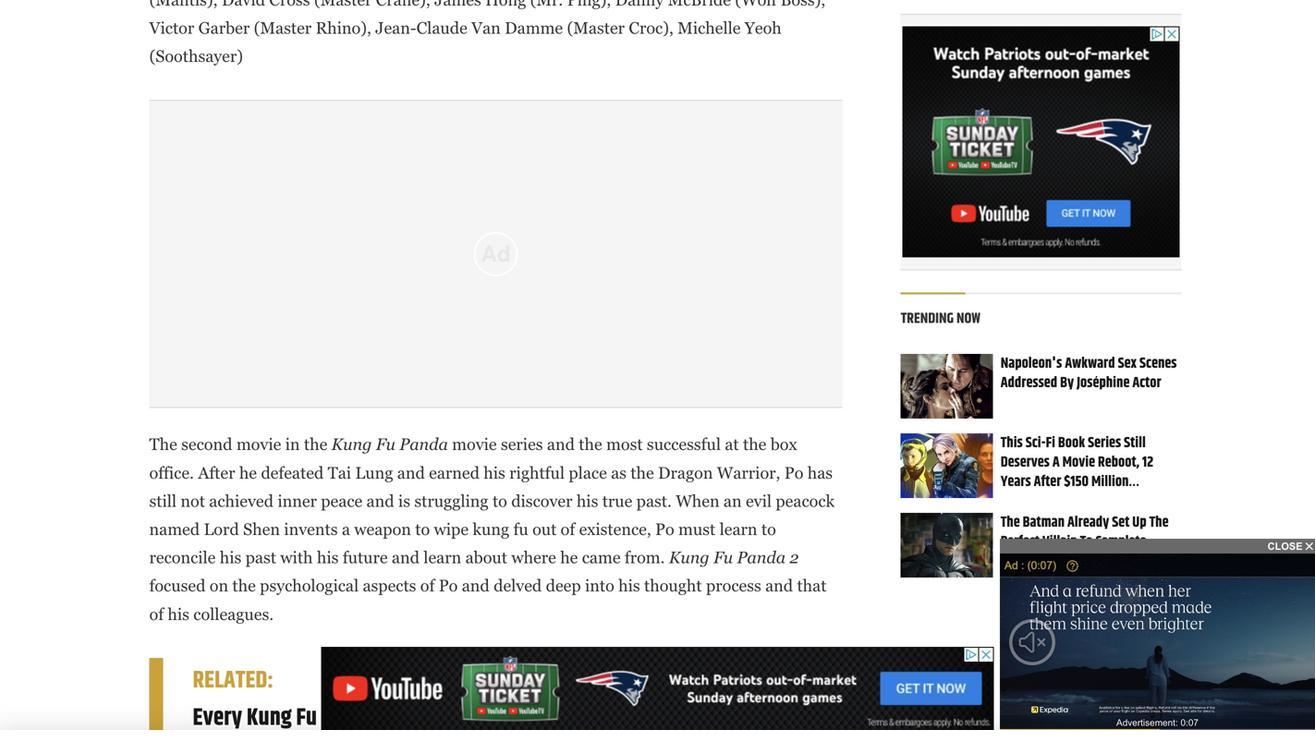 Task type: locate. For each thing, give the bounding box(es) containing it.
learn up kung fu panda 2
[[720, 520, 757, 539]]

out
[[532, 520, 557, 539]]

a
[[1053, 451, 1060, 474]]

1 vertical spatial kung
[[669, 548, 709, 567]]

0 vertical spatial kung
[[331, 435, 372, 454]]

to down evil
[[761, 520, 776, 539]]

this
[[1001, 432, 1023, 455]]

1 horizontal spatial fu
[[713, 548, 733, 567]]

after
[[198, 463, 235, 482], [1034, 470, 1061, 493]]

1 vertical spatial panda
[[737, 548, 786, 567]]

and up rightful
[[547, 435, 575, 454]]

advertisement region
[[902, 27, 1180, 258], [357, 113, 634, 344], [321, 647, 994, 730]]

reboot,
[[1098, 451, 1140, 474]]

0 horizontal spatial the
[[149, 435, 177, 454]]

thought
[[644, 576, 702, 595]]

up
[[1132, 511, 1147, 534]]

napoleon's awkward sex scenes addressed by joséphine actor link
[[1001, 352, 1177, 394]]

the right up
[[1149, 511, 1169, 534]]

this sci-fi book series still deserves a movie reboot, 12 years after $150 million disappointment link
[[1001, 432, 1154, 512]]

the for the batman already set up the perfect villain to complete pattinson's dark knight arc
[[1001, 511, 1020, 534]]

disappointment
[[1001, 490, 1087, 512]]

future
[[343, 548, 388, 567]]

psychological
[[260, 576, 359, 595]]

invents
[[284, 520, 338, 539]]

to left the wipe
[[415, 520, 430, 539]]

close ✕
[[1268, 541, 1313, 552]]

second
[[181, 435, 232, 454]]

peacock
[[776, 492, 835, 511]]

successful
[[647, 435, 721, 454]]

2 horizontal spatial po
[[784, 463, 804, 482]]

addressed
[[1001, 372, 1057, 394]]

an
[[724, 492, 742, 511]]

deserves
[[1001, 451, 1050, 474]]

earned
[[429, 463, 480, 482]]

evil
[[746, 492, 772, 511]]

of down the focused
[[149, 605, 164, 624]]

0 horizontal spatial learn
[[424, 548, 461, 567]]

box
[[771, 435, 797, 454]]

shen
[[243, 520, 280, 539]]

past
[[245, 548, 276, 567]]

1 horizontal spatial he
[[560, 548, 578, 567]]

pattinson's
[[1001, 550, 1063, 573]]

he up achieved
[[239, 463, 257, 482]]

trending
[[901, 307, 954, 330]]

movie up earned
[[452, 435, 497, 454]]

the right 'as'
[[631, 463, 654, 482]]

the left batman at the right of page
[[1001, 511, 1020, 534]]

po
[[784, 463, 804, 482], [655, 520, 674, 539], [439, 576, 458, 595]]

he up deep
[[560, 548, 578, 567]]

panda
[[399, 435, 448, 454], [737, 548, 786, 567]]

0 vertical spatial he
[[239, 463, 257, 482]]

series
[[1088, 432, 1121, 455]]

the for the second movie in the kung fu panda
[[149, 435, 177, 454]]

the up place
[[579, 435, 602, 454]]

set
[[1112, 511, 1130, 534]]

after down the "second" at left bottom
[[198, 463, 235, 482]]

0 horizontal spatial fu
[[376, 435, 395, 454]]

the
[[149, 435, 177, 454], [1001, 511, 1020, 534], [1149, 511, 1169, 534]]

1 horizontal spatial kung
[[669, 548, 709, 567]]

2 vertical spatial of
[[149, 605, 164, 624]]

1 horizontal spatial after
[[1034, 470, 1061, 493]]

1 horizontal spatial panda
[[737, 548, 786, 567]]

most
[[606, 435, 643, 454]]

0 vertical spatial fu
[[376, 435, 395, 454]]

with
[[280, 548, 313, 567]]

2 horizontal spatial of
[[561, 520, 575, 539]]

1 horizontal spatial the
[[1001, 511, 1020, 534]]

the up office. at the bottom left of the page
[[149, 435, 177, 454]]

✕
[[1306, 541, 1313, 552]]

of
[[561, 520, 575, 539], [420, 576, 435, 595], [149, 605, 164, 624]]

fu up process
[[713, 548, 733, 567]]

0 horizontal spatial po
[[439, 576, 458, 595]]

0 vertical spatial learn
[[720, 520, 757, 539]]

1 horizontal spatial learn
[[720, 520, 757, 539]]

the right at at the bottom right of page
[[743, 435, 767, 454]]

panda up earned
[[399, 435, 448, 454]]

learn
[[720, 520, 757, 539], [424, 548, 461, 567]]

po left has
[[784, 463, 804, 482]]

this sci-fi book series still deserves a movie reboot, 12 years after $150 million disappointment
[[1001, 432, 1154, 512]]

to
[[493, 492, 507, 511], [415, 520, 430, 539], [761, 520, 776, 539]]

series
[[501, 435, 543, 454]]

still
[[1124, 432, 1146, 455]]

the second movie in the kung fu panda
[[149, 435, 452, 454]]

1 horizontal spatial movie
[[452, 435, 497, 454]]

to up kung
[[493, 492, 507, 511]]

after inside the this sci-fi book series still deserves a movie reboot, 12 years after $150 million disappointment
[[1034, 470, 1061, 493]]

1 horizontal spatial po
[[655, 520, 674, 539]]

kung up tai
[[331, 435, 372, 454]]

fu
[[376, 435, 395, 454], [713, 548, 733, 567]]

of inside movie series and the most successful at the box office. after he defeated tai lung and earned his rightful place as the dragon warrior, po has still not achieved inner peace and is struggling to discover his true past. when an evil peacock named lord shen invents a weapon to wipe kung fu out of existence, po must learn to reconcile his past with his future and learn about where he came from.
[[561, 520, 575, 539]]

movie left in
[[236, 435, 281, 454]]

2 movie from the left
[[452, 435, 497, 454]]

0 vertical spatial panda
[[399, 435, 448, 454]]

2 vertical spatial po
[[439, 576, 458, 595]]

of right out
[[561, 520, 575, 539]]

and
[[547, 435, 575, 454], [397, 463, 425, 482], [366, 492, 394, 511], [392, 548, 420, 567], [462, 576, 490, 595], [765, 576, 793, 595]]

kung
[[331, 435, 372, 454], [669, 548, 709, 567]]

robert pattinson as batman in the batman, dc elseworlds project 1 image
[[901, 513, 993, 578]]

colleagues.
[[193, 605, 274, 624]]

is
[[398, 492, 410, 511]]

must
[[678, 520, 716, 539]]

peace
[[321, 492, 362, 511]]

after left $150
[[1034, 470, 1061, 493]]

po down the past.
[[655, 520, 674, 539]]

0 vertical spatial of
[[561, 520, 575, 539]]

0 horizontal spatial movie
[[236, 435, 281, 454]]

the
[[304, 435, 327, 454], [579, 435, 602, 454], [743, 435, 767, 454], [631, 463, 654, 482], [232, 576, 256, 595]]

1 vertical spatial he
[[560, 548, 578, 567]]

of right aspects
[[420, 576, 435, 595]]

fu up lung
[[376, 435, 395, 454]]

and down about
[[462, 576, 490, 595]]

kung down the must
[[669, 548, 709, 567]]

the right on at the bottom left of the page
[[232, 576, 256, 595]]

to
[[1080, 531, 1093, 553]]

0 horizontal spatial after
[[198, 463, 235, 482]]

his
[[484, 463, 505, 482], [577, 492, 598, 511], [220, 548, 241, 567], [317, 548, 339, 567], [618, 576, 640, 595], [168, 605, 189, 624]]

0 horizontal spatial of
[[149, 605, 164, 624]]

from.
[[625, 548, 665, 567]]

related:
[[193, 662, 273, 699]]

panda left 2 in the right bottom of the page
[[737, 548, 786, 567]]

1 vertical spatial fu
[[713, 548, 733, 567]]

po down the wipe
[[439, 576, 458, 595]]

his down series
[[484, 463, 505, 482]]

on
[[210, 576, 228, 595]]

joaquin phoenix and vanessa kirby in napoleon 1 image
[[901, 354, 993, 419]]

1 vertical spatial of
[[420, 576, 435, 595]]

sex
[[1118, 352, 1137, 375]]

learn down the wipe
[[424, 548, 461, 567]]

and up is
[[397, 463, 425, 482]]

movie inside movie series and the most successful at the box office. after he defeated tai lung and earned his rightful place as the dragon warrior, po has still not achieved inner peace and is struggling to discover his true past. when an evil peacock named lord shen invents a weapon to wipe kung fu out of existence, po must learn to reconcile his past with his future and learn about where he came from.
[[452, 435, 497, 454]]



Task type: vqa. For each thing, say whether or not it's contained in the screenshot.
top Fu
yes



Task type: describe. For each thing, give the bounding box(es) containing it.
1 horizontal spatial to
[[493, 492, 507, 511]]

about
[[465, 548, 507, 567]]

wipe
[[434, 520, 469, 539]]

0 horizontal spatial he
[[239, 463, 257, 482]]

his right with
[[317, 548, 339, 567]]

defeated
[[261, 463, 324, 482]]

12
[[1142, 451, 1154, 474]]

in
[[285, 435, 300, 454]]

discover
[[511, 492, 573, 511]]

and left is
[[366, 492, 394, 511]]

his down lord
[[220, 548, 241, 567]]

a
[[342, 520, 350, 539]]

has
[[808, 463, 833, 482]]

actor
[[1132, 372, 1161, 394]]

0 vertical spatial po
[[784, 463, 804, 482]]

1 vertical spatial po
[[655, 520, 674, 539]]

when
[[676, 492, 720, 511]]

years
[[1001, 470, 1031, 493]]

movie
[[1063, 451, 1095, 474]]

lung
[[355, 463, 393, 482]]

inner
[[278, 492, 317, 511]]

rightful
[[509, 463, 565, 482]]

existence,
[[579, 520, 651, 539]]

million
[[1092, 470, 1129, 493]]

tai
[[328, 463, 351, 482]]

his down place
[[577, 492, 598, 511]]

the batman already set up the perfect villain to complete pattinson's dark knight arc link
[[1001, 511, 1169, 573]]

the inside focused on the psychological aspects of po and delved deep into his thought process and that of his colleagues.
[[232, 576, 256, 595]]

still
[[149, 492, 177, 511]]

sci-
[[1026, 432, 1046, 455]]

0 horizontal spatial kung
[[331, 435, 372, 454]]

dragon
[[658, 463, 713, 482]]

advertisement: 0:07
[[1116, 717, 1199, 728]]

fu
[[513, 520, 528, 539]]

past.
[[636, 492, 672, 511]]

awkward
[[1065, 352, 1115, 375]]

focused on the psychological aspects of po and delved deep into his thought process and that of his colleagues.
[[149, 576, 827, 624]]

into
[[585, 576, 614, 595]]

at
[[725, 435, 739, 454]]

his down the focused
[[168, 605, 189, 624]]

came
[[582, 548, 621, 567]]

kung
[[473, 520, 509, 539]]

0 horizontal spatial to
[[415, 520, 430, 539]]

and up aspects
[[392, 548, 420, 567]]

not
[[181, 492, 205, 511]]

delved
[[494, 576, 542, 595]]

napoleon's
[[1001, 352, 1062, 375]]

the right in
[[304, 435, 327, 454]]

po inside focused on the psychological aspects of po and delved deep into his thought process and that of his colleagues.
[[439, 576, 458, 595]]

reconcile
[[149, 548, 216, 567]]

0:07
[[1181, 717, 1199, 728]]

and down 2 in the right bottom of the page
[[765, 576, 793, 595]]

place
[[569, 463, 607, 482]]

batman
[[1023, 511, 1065, 534]]

a collage of asa butterfield as ender from ender's game, shailene woodley as tris from divergent, and natalie portman as lena double in annihilation 1 image
[[901, 434, 993, 499]]

named
[[149, 520, 200, 539]]

2
[[790, 548, 799, 567]]

0 horizontal spatial panda
[[399, 435, 448, 454]]

book
[[1058, 432, 1085, 455]]

scenes
[[1140, 352, 1177, 375]]

napoleon's awkward sex scenes addressed by joséphine actor
[[1001, 352, 1177, 394]]

1 vertical spatial learn
[[424, 548, 461, 567]]

focused
[[149, 576, 206, 595]]

by
[[1060, 372, 1074, 394]]

the batman already set up the perfect villain to complete pattinson's dark knight arc
[[1001, 511, 1169, 573]]

arc
[[1133, 550, 1150, 573]]

movie series and the most successful at the box office. after he defeated tai lung and earned his rightful place as the dragon warrior, po has still not achieved inner peace and is struggling to discover his true past. when an evil peacock named lord shen invents a weapon to wipe kung fu out of existence, po must learn to reconcile his past with his future and learn about where he came from.
[[149, 435, 835, 567]]

achieved
[[209, 492, 274, 511]]

fi
[[1046, 432, 1055, 455]]

complete
[[1095, 531, 1146, 553]]

knight
[[1094, 550, 1130, 573]]

close
[[1268, 541, 1303, 552]]

his right into
[[618, 576, 640, 595]]

deep
[[546, 576, 581, 595]]

1 movie from the left
[[236, 435, 281, 454]]

joséphine
[[1077, 372, 1130, 394]]

after inside movie series and the most successful at the box office. after he defeated tai lung and earned his rightful place as the dragon warrior, po has still not achieved inner peace and is struggling to discover his true past. when an evil peacock named lord shen invents a weapon to wipe kung fu out of existence, po must learn to reconcile his past with his future and learn about where he came from.
[[198, 463, 235, 482]]

kung fu panda 2
[[669, 548, 799, 567]]

that
[[797, 576, 827, 595]]

where
[[511, 548, 556, 567]]

video player region
[[1000, 554, 1315, 730]]

villain
[[1043, 531, 1077, 553]]

2 horizontal spatial the
[[1149, 511, 1169, 534]]

1 horizontal spatial of
[[420, 576, 435, 595]]

lord
[[204, 520, 239, 539]]

already
[[1067, 511, 1109, 534]]

close ✕ button
[[1000, 539, 1315, 554]]

as
[[611, 463, 627, 482]]

trending now
[[901, 307, 980, 330]]

struggling
[[414, 492, 489, 511]]

now
[[957, 307, 980, 330]]

true
[[602, 492, 632, 511]]

perfect
[[1001, 531, 1040, 553]]

weapon
[[354, 520, 411, 539]]

aspects
[[363, 576, 416, 595]]

2 horizontal spatial to
[[761, 520, 776, 539]]

process
[[706, 576, 761, 595]]



